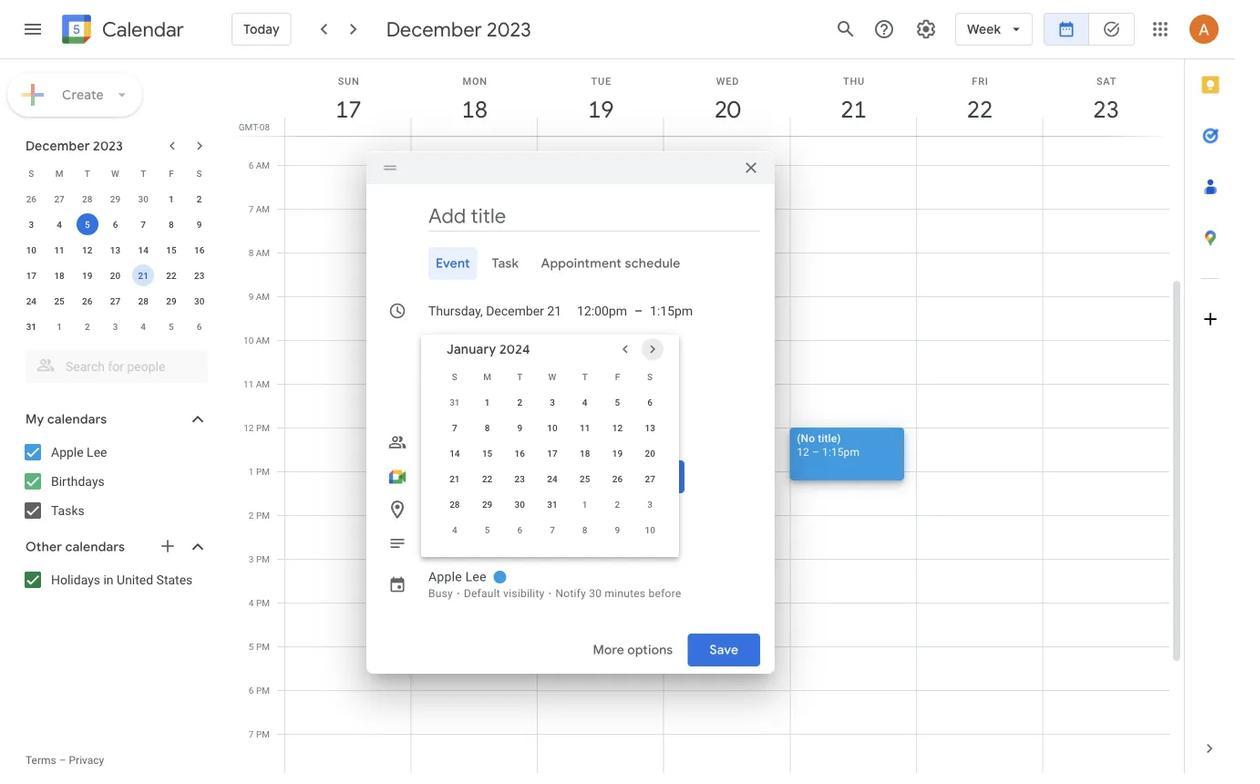 Task type: vqa. For each thing, say whether or not it's contained in the screenshot.
group containing Language and region
no



Task type: locate. For each thing, give the bounding box(es) containing it.
14 for the bottommost 14 element
[[450, 448, 460, 459]]

m for january
[[484, 371, 492, 382]]

31 for the bottom 31 element
[[548, 499, 558, 510]]

4 pm from the top
[[256, 554, 270, 565]]

1 horizontal spatial 18 element
[[574, 442, 596, 464]]

2 pm from the top
[[256, 466, 270, 477]]

22
[[966, 94, 993, 125], [166, 270, 177, 281], [482, 473, 493, 484]]

20 up february 3 element
[[645, 448, 656, 459]]

None search field
[[0, 343, 226, 383]]

21 for 21 cell
[[138, 270, 149, 281]]

1 vertical spatial 19
[[82, 270, 93, 281]]

task_alt button
[[1090, 7, 1136, 51]]

week
[[968, 21, 1002, 37]]

1 add from the top
[[429, 435, 452, 450]]

december
[[386, 16, 482, 42], [26, 138, 90, 154]]

row group for december 2023
[[17, 186, 213, 339]]

31 for december 31 element
[[450, 397, 460, 408]]

31 inside december 2023 grid
[[26, 321, 37, 332]]

3 am from the top
[[256, 247, 270, 258]]

7 inside december 2023 grid
[[141, 219, 146, 230]]

1 horizontal spatial 25
[[580, 473, 591, 484]]

20 inside wed 20
[[714, 94, 740, 125]]

february 5 element
[[477, 519, 499, 541]]

22 column header
[[917, 59, 1044, 136]]

1 up february 8 element
[[583, 499, 588, 510]]

17 column header
[[285, 59, 412, 136]]

pm down 4 pm
[[256, 641, 270, 652]]

28 element
[[132, 290, 154, 312], [444, 493, 466, 515]]

25 element
[[48, 290, 70, 312], [574, 468, 596, 490]]

2023 up mon
[[487, 16, 532, 42]]

30 up january 6 element at the left top
[[194, 296, 205, 306]]

m for december
[[55, 168, 63, 179]]

1 vertical spatial 21
[[138, 270, 149, 281]]

27
[[54, 193, 65, 204], [110, 296, 121, 306], [645, 473, 656, 484]]

21 element down add guests
[[444, 468, 466, 490]]

guests
[[456, 435, 495, 450]]

1 down the 12 pm
[[249, 466, 254, 477]]

20 element up february 3 element
[[640, 442, 661, 464]]

9 inside december 2023 grid
[[197, 219, 202, 230]]

19 inside december 2023 grid
[[82, 270, 93, 281]]

0 vertical spatial 22
[[966, 94, 993, 125]]

february 9 element
[[607, 519, 629, 541]]

5, today element
[[76, 213, 98, 235]]

15 up january 5 element
[[166, 244, 177, 255]]

16 inside january 2024 grid
[[515, 448, 525, 459]]

11 inside december 2023 grid
[[54, 244, 65, 255]]

1 horizontal spatial 29
[[166, 296, 177, 306]]

time
[[506, 336, 534, 351]]

0 vertical spatial 18
[[461, 94, 487, 125]]

9
[[197, 219, 202, 230], [249, 291, 254, 302], [518, 422, 523, 433], [615, 524, 620, 535]]

24 element
[[20, 290, 42, 312], [542, 468, 564, 490]]

0 horizontal spatial apple lee
[[51, 445, 107, 460]]

27 element up january 3 element
[[104, 290, 126, 312]]

14 element
[[132, 239, 154, 261], [444, 442, 466, 464]]

22 inside december 2023 grid
[[166, 270, 177, 281]]

row
[[17, 161, 213, 186], [17, 186, 213, 212], [17, 212, 213, 237], [17, 237, 213, 263], [17, 263, 213, 288], [17, 288, 213, 314], [17, 314, 213, 339], [439, 364, 667, 389], [439, 389, 667, 415], [439, 415, 667, 441], [439, 441, 667, 466], [439, 466, 667, 492], [439, 492, 667, 517], [439, 517, 667, 543]]

tab list
[[1186, 59, 1236, 723], [381, 247, 761, 280]]

0 vertical spatial w
[[111, 168, 119, 179]]

november 28 element
[[76, 188, 98, 210]]

1 horizontal spatial 11 element
[[574, 417, 596, 439]]

1 for the january 1 element in the top left of the page
[[57, 321, 62, 332]]

1 horizontal spatial 26 element
[[607, 468, 629, 490]]

5 inside grid
[[249, 641, 254, 652]]

4 inside grid
[[249, 597, 254, 608]]

w up november 29 element
[[111, 168, 119, 179]]

1:15pm
[[823, 446, 860, 458]]

my calendars list
[[4, 438, 226, 525]]

21
[[840, 94, 866, 125], [138, 270, 149, 281], [450, 473, 460, 484]]

0 vertical spatial 10 element
[[20, 239, 42, 261]]

19 element up "january 2" 'element'
[[76, 265, 98, 286]]

w inside january 2024 grid
[[549, 371, 557, 382]]

0 horizontal spatial 16
[[194, 244, 205, 255]]

2 for "january 2" 'element'
[[85, 321, 90, 332]]

29 element up january 5 element
[[160, 290, 182, 312]]

25 inside january 2024 grid
[[580, 473, 591, 484]]

1 vertical spatial december 2023
[[26, 138, 123, 154]]

0 horizontal spatial december
[[26, 138, 90, 154]]

november 29 element
[[104, 188, 126, 210]]

pm up 1 pm
[[256, 422, 270, 433]]

am for 11 am
[[256, 379, 270, 389]]

0 vertical spatial 16
[[194, 244, 205, 255]]

february 3 element
[[640, 493, 661, 515]]

18 up february 1 element
[[580, 448, 591, 459]]

calendar
[[102, 17, 184, 42]]

12 inside january 2024 grid
[[613, 422, 623, 433]]

31 inside row
[[548, 499, 558, 510]]

16 inside december 2023 grid
[[194, 244, 205, 255]]

5 for january 5 element
[[169, 321, 174, 332]]

appointment schedule
[[541, 255, 681, 272]]

doctors
[[686, 169, 725, 182]]

february 1 element
[[574, 493, 596, 515]]

0 horizontal spatial 28 element
[[132, 290, 154, 312]]

1 horizontal spatial 25 element
[[574, 468, 596, 490]]

add up february 4 element
[[429, 502, 456, 517]]

calendar heading
[[99, 17, 184, 42]]

21 inside cell
[[138, 270, 149, 281]]

0 horizontal spatial 24
[[26, 296, 37, 306]]

13 inside december 2023 grid
[[110, 244, 121, 255]]

18 down mon
[[461, 94, 487, 125]]

pm down the 6 pm at the left of the page
[[256, 729, 270, 740]]

4 inside february 4 element
[[452, 524, 458, 535]]

17 element down november 26 element
[[20, 265, 42, 286]]

15 down the time
[[482, 448, 493, 459]]

Search for people text field
[[36, 350, 197, 383]]

0 vertical spatial 19 element
[[76, 265, 98, 286]]

0 horizontal spatial 2023
[[93, 138, 123, 154]]

0 vertical spatial 21
[[840, 94, 866, 125]]

january 3 element
[[104, 316, 126, 337]]

10 element
[[20, 239, 42, 261], [542, 417, 564, 439]]

2 left january 3 element
[[85, 321, 90, 332]]

6 for january 6 element at the left top
[[197, 321, 202, 332]]

1 horizontal spatial 31 element
[[542, 493, 564, 515]]

add
[[429, 435, 452, 450], [429, 502, 456, 517], [429, 536, 456, 551]]

pm up 4 pm
[[256, 554, 270, 565]]

31 element
[[20, 316, 42, 337], [542, 493, 564, 515]]

grid
[[234, 59, 1185, 774]]

23 element
[[188, 265, 210, 286], [509, 468, 531, 490]]

s up december 31 element
[[452, 371, 458, 382]]

1 vertical spatial w
[[549, 371, 557, 382]]

30 up february 6 element
[[515, 499, 525, 510]]

row group containing 26
[[17, 186, 213, 339]]

0 horizontal spatial w
[[111, 168, 119, 179]]

21 element
[[132, 265, 154, 286], [444, 468, 466, 490]]

terms
[[26, 754, 56, 767]]

1 vertical spatial 11
[[244, 379, 254, 389]]

5 inside cell
[[85, 219, 90, 230]]

14 inside january 2024 grid
[[450, 448, 460, 459]]

2 add button from the top
[[421, 527, 761, 560]]

18 element up the january 1 element in the top left of the page
[[48, 265, 70, 286]]

week button
[[956, 7, 1033, 51]]

1 vertical spatial 20
[[110, 270, 121, 281]]

1 horizontal spatial w
[[549, 371, 557, 382]]

sun
[[338, 75, 360, 87]]

february 8 element
[[574, 519, 596, 541]]

19 down tue
[[587, 94, 613, 125]]

7 for 7 pm
[[249, 729, 254, 740]]

30 element
[[188, 290, 210, 312], [509, 493, 531, 515]]

notify
[[556, 587, 587, 600]]

11 element up february 1 element
[[574, 417, 596, 439]]

1 horizontal spatial 11
[[244, 379, 254, 389]]

21 inside column header
[[840, 94, 866, 125]]

date_range
[[1058, 20, 1076, 38]]

6 for 6 am
[[249, 160, 254, 171]]

22 element
[[160, 265, 182, 286], [477, 468, 499, 490]]

28 element up february 4 element
[[444, 493, 466, 515]]

5 down november 28 element
[[85, 219, 90, 230]]

6 am from the top
[[256, 379, 270, 389]]

27 for the top 27 'element'
[[110, 296, 121, 306]]

3
[[29, 219, 34, 230], [113, 321, 118, 332], [550, 397, 555, 408], [648, 499, 653, 510], [249, 554, 254, 565]]

12 element down the 5, today element
[[76, 239, 98, 261]]

1 vertical spatial 24 element
[[542, 468, 564, 490]]

0 vertical spatial 11 element
[[48, 239, 70, 261]]

1 for february 1 element
[[583, 499, 588, 510]]

10 inside december 2023 grid
[[26, 244, 37, 255]]

20
[[714, 94, 740, 125], [110, 270, 121, 281], [645, 448, 656, 459]]

26 element
[[76, 290, 98, 312], [607, 468, 629, 490]]

7 pm from the top
[[256, 685, 270, 696]]

zone
[[538, 336, 565, 351]]

2 pm
[[249, 510, 270, 521]]

3 pm from the top
[[256, 510, 270, 521]]

f inside january 2024 grid
[[615, 371, 620, 382]]

2 inside 'element'
[[85, 321, 90, 332]]

11 inside january 2024 grid
[[580, 422, 591, 433]]

2 horizontal spatial 11
[[580, 422, 591, 433]]

0 vertical spatial row group
[[17, 186, 213, 339]]

12 pm
[[244, 422, 270, 433]]

21 inside january 2024 grid
[[450, 473, 460, 484]]

6 am
[[249, 160, 270, 171]]

8 inside february 8 element
[[583, 524, 588, 535]]

27 right november 26 element
[[54, 193, 65, 204]]

calendars right my
[[47, 411, 107, 428]]

12 inside the (no title) 12 – 1:15pm
[[797, 446, 810, 458]]

7 down the 6 pm at the left of the page
[[249, 729, 254, 740]]

29 element up 'february 5' element
[[477, 493, 499, 515]]

5 pm
[[249, 641, 270, 652]]

0 horizontal spatial 15
[[166, 244, 177, 255]]

19
[[587, 94, 613, 125], [82, 270, 93, 281], [613, 448, 623, 459]]

row containing 3
[[17, 212, 213, 237]]

29
[[110, 193, 121, 204], [166, 296, 177, 306], [482, 499, 493, 510]]

28 up january 4 element
[[138, 296, 149, 306]]

3 for january 3 element
[[113, 321, 118, 332]]

23 element up january 6 element at the left top
[[188, 265, 210, 286]]

time zone button
[[498, 327, 572, 360]]

31 element up february 7 element
[[542, 493, 564, 515]]

add down find
[[429, 435, 452, 450]]

15 element
[[160, 239, 182, 261], [477, 442, 499, 464]]

6 for february 6 element
[[518, 524, 523, 535]]

0 horizontal spatial lee
[[87, 445, 107, 460]]

gmt-08
[[239, 121, 270, 132]]

7
[[249, 203, 254, 214], [141, 219, 146, 230], [452, 422, 458, 433], [550, 524, 555, 535], [249, 729, 254, 740]]

f down start time text field
[[615, 371, 620, 382]]

18 element
[[48, 265, 70, 286], [574, 442, 596, 464]]

25 inside december 2023 grid
[[54, 296, 65, 306]]

wed
[[717, 75, 740, 87]]

18 inside december 2023 grid
[[54, 270, 65, 281]]

14 element down a
[[444, 442, 466, 464]]

5
[[85, 219, 90, 230], [169, 321, 174, 332], [615, 397, 620, 408], [485, 524, 490, 535], [249, 641, 254, 652]]

27 up january 3 element
[[110, 296, 121, 306]]

28 up february 4 element
[[450, 499, 460, 510]]

2 vertical spatial 26
[[613, 473, 623, 484]]

– right terms
[[59, 754, 66, 767]]

all day
[[453, 336, 491, 351]]

lee up birthdays
[[87, 445, 107, 460]]

15 element down the time
[[477, 442, 499, 464]]

privacy
[[69, 754, 104, 767]]

7 am
[[249, 203, 270, 214]]

8 down february 1 element
[[583, 524, 588, 535]]

0 vertical spatial calendars
[[47, 411, 107, 428]]

8 up 9 am
[[249, 247, 254, 258]]

15
[[166, 244, 177, 255], [482, 448, 493, 459]]

pm
[[256, 422, 270, 433], [256, 466, 270, 477], [256, 510, 270, 521], [256, 554, 270, 565], [256, 597, 270, 608], [256, 641, 270, 652], [256, 685, 270, 696], [256, 729, 270, 740]]

29 element
[[160, 290, 182, 312], [477, 493, 499, 515]]

pm for 4 pm
[[256, 597, 270, 608]]

2 horizontal spatial 28
[[450, 499, 460, 510]]

17
[[334, 94, 361, 125], [26, 270, 37, 281], [548, 448, 558, 459]]

18 link
[[454, 88, 496, 130]]

3 up add guests dropdown button
[[550, 397, 555, 408]]

21 element up january 4 element
[[132, 265, 154, 286]]

1 am from the top
[[256, 160, 270, 171]]

1 horizontal spatial 14
[[450, 448, 460, 459]]

19 element
[[76, 265, 98, 286], [607, 442, 629, 464]]

12 up february 2 element
[[613, 422, 623, 433]]

appointment schedule button
[[534, 247, 688, 280]]

1 vertical spatial 29 element
[[477, 493, 499, 515]]

0 vertical spatial 14
[[138, 244, 149, 255]]

0 vertical spatial add button
[[421, 493, 761, 526]]

0 horizontal spatial 26 element
[[76, 290, 98, 312]]

5 am from the top
[[256, 335, 270, 346]]

terms link
[[26, 754, 56, 767]]

Start time text field
[[577, 295, 628, 327]]

1 vertical spatial 17 element
[[542, 442, 564, 464]]

23
[[1093, 94, 1119, 125], [194, 270, 205, 281], [515, 473, 525, 484]]

28 element up january 4 element
[[132, 290, 154, 312]]

27 for "november 27" element
[[54, 193, 65, 204]]

8
[[169, 219, 174, 230], [249, 247, 254, 258], [485, 422, 490, 433], [583, 524, 588, 535]]

17 inside december 2023 grid
[[26, 270, 37, 281]]

today button
[[232, 7, 292, 51]]

1 vertical spatial row group
[[439, 389, 667, 543]]

1 horizontal spatial 18
[[461, 94, 487, 125]]

default
[[464, 587, 501, 600]]

12 element
[[76, 239, 98, 261], [607, 417, 629, 439]]

1 vertical spatial 14
[[450, 448, 460, 459]]

20 element
[[104, 265, 126, 286], [640, 442, 661, 464]]

row containing 7
[[439, 415, 667, 441]]

january 2024
[[447, 341, 531, 358]]

27 element
[[104, 290, 126, 312], [640, 468, 661, 490]]

add button
[[421, 493, 761, 526], [421, 527, 761, 560]]

row group
[[17, 186, 213, 339], [439, 389, 667, 543]]

5 pm from the top
[[256, 597, 270, 608]]

w for january 2024
[[549, 371, 557, 382]]

4 left 'february 5' element
[[452, 524, 458, 535]]

21 element inside january 2024 grid
[[444, 468, 466, 490]]

14 inside december 2023 grid
[[138, 244, 149, 255]]

m inside grid
[[55, 168, 63, 179]]

pm up 2 pm
[[256, 466, 270, 477]]

january 5 element
[[160, 316, 182, 337]]

9 am
[[249, 291, 270, 302]]

1 for 1 pm
[[249, 466, 254, 477]]

0 vertical spatial 28 element
[[132, 290, 154, 312]]

14
[[138, 244, 149, 255], [450, 448, 460, 459]]

21 element inside cell
[[132, 265, 154, 286]]

– left end time text box
[[635, 304, 643, 319]]

17 inside column header
[[334, 94, 361, 125]]

9 inside grid
[[249, 291, 254, 302]]

16 element
[[188, 239, 210, 261], [509, 442, 531, 464]]

20 element left 21 cell
[[104, 265, 126, 286]]

7 up add guests
[[452, 422, 458, 433]]

1 horizontal spatial 16 element
[[509, 442, 531, 464]]

add for 1st add dropdown button from the bottom of the page
[[429, 536, 456, 551]]

m
[[55, 168, 63, 179], [484, 371, 492, 382]]

february 10 element
[[640, 519, 661, 541]]

0 vertical spatial 16 element
[[188, 239, 210, 261]]

–
[[635, 304, 643, 319], [813, 446, 820, 458], [59, 754, 66, 767]]

2 horizontal spatial 22
[[966, 94, 993, 125]]

gmt-
[[239, 121, 260, 132]]

sat 23
[[1093, 75, 1119, 125]]

am for 8 am
[[256, 247, 270, 258]]

2
[[197, 193, 202, 204], [85, 321, 90, 332], [518, 397, 523, 408], [615, 499, 620, 510], [249, 510, 254, 521]]

13 element
[[104, 239, 126, 261], [640, 417, 661, 439]]

21 column header
[[790, 59, 917, 136]]

2 am from the top
[[256, 203, 270, 214]]

2 add from the top
[[429, 502, 456, 517]]

0 vertical spatial 27
[[54, 193, 65, 204]]

0 vertical spatial 26 element
[[76, 290, 98, 312]]

6 down gmt-
[[249, 160, 254, 171]]

10 element down november 26 element
[[20, 239, 42, 261]]

0 vertical spatial 25
[[54, 296, 65, 306]]

1 vertical spatial 24
[[548, 473, 558, 484]]

11 inside grid
[[244, 379, 254, 389]]

22 down guests
[[482, 473, 493, 484]]

m down january 2024
[[484, 371, 492, 382]]

november 27 element
[[48, 188, 70, 210]]

21 down thu
[[840, 94, 866, 125]]

row group containing 31
[[439, 389, 667, 543]]

7 for 7 am
[[249, 203, 254, 214]]

2 vertical spatial 23
[[515, 473, 525, 484]]

my
[[26, 411, 44, 428]]

2 vertical spatial 21
[[450, 473, 460, 484]]

0 vertical spatial lee
[[87, 445, 107, 460]]

0 vertical spatial 24 element
[[20, 290, 42, 312]]

4
[[57, 219, 62, 230], [141, 321, 146, 332], [583, 397, 588, 408], [452, 524, 458, 535], [249, 597, 254, 608]]

7 down november 30 element
[[141, 219, 146, 230]]

1 vertical spatial 21 element
[[444, 468, 466, 490]]

20 down the wed at the top right of the page
[[714, 94, 740, 125]]

3 right "january 2" 'element'
[[113, 321, 118, 332]]

0 vertical spatial 31 element
[[20, 316, 42, 337]]

1 vertical spatial 17
[[26, 270, 37, 281]]

0 vertical spatial 24
[[26, 296, 37, 306]]

18 element up february 1 element
[[574, 442, 596, 464]]

february 7 element
[[542, 519, 564, 541]]

28 up the 5, today element
[[82, 193, 93, 204]]

19 inside january 2024 grid
[[613, 448, 623, 459]]

row containing 14
[[439, 441, 667, 466]]

6 right january 5 element
[[197, 321, 202, 332]]

1 vertical spatial 22
[[166, 270, 177, 281]]

f left 6 am
[[169, 168, 174, 179]]

0 vertical spatial 23 element
[[188, 265, 210, 286]]

states
[[157, 572, 193, 587]]

1 horizontal spatial 2023
[[487, 16, 532, 42]]

3 up 4 pm
[[249, 554, 254, 565]]

1 horizontal spatial 13 element
[[640, 417, 661, 439]]

to element
[[635, 304, 643, 319]]

6 down "5 pm"
[[249, 685, 254, 696]]

row containing 26
[[17, 186, 213, 212]]

4 am from the top
[[256, 291, 270, 302]]

t up november 28 element
[[85, 168, 90, 179]]

calendars for other calendars
[[65, 539, 125, 556]]

15 inside december 2023 grid
[[166, 244, 177, 255]]

date_range button
[[1044, 7, 1090, 51]]

5 left february 6 element
[[485, 524, 490, 535]]

0 horizontal spatial tab list
[[381, 247, 761, 280]]

busy
[[429, 587, 453, 600]]

31 element left the january 1 element in the top left of the page
[[20, 316, 42, 337]]

1 horizontal spatial 16
[[515, 448, 525, 459]]

all
[[453, 336, 468, 351]]

1 vertical spatial m
[[484, 371, 492, 382]]

19 up february 2 element
[[613, 448, 623, 459]]

4 inside january 4 element
[[141, 321, 146, 332]]

am for 9 am
[[256, 291, 270, 302]]

january 2 element
[[76, 316, 98, 337]]

23 link
[[1086, 88, 1128, 130]]

23 inside january 2024 grid
[[515, 473, 525, 484]]

19 column header
[[537, 59, 665, 136]]

7 left february 8 element
[[550, 524, 555, 535]]

f for january 2024
[[615, 371, 620, 382]]

apple lee inside 'my calendars' list
[[51, 445, 107, 460]]

25
[[54, 296, 65, 306], [580, 473, 591, 484]]

minutes
[[605, 587, 646, 600]]

3 up february 10 element
[[648, 499, 653, 510]]

29 right november 28 element
[[110, 193, 121, 204]]

december 2023 up mon
[[386, 16, 532, 42]]

2 horizontal spatial 17
[[548, 448, 558, 459]]

january 1 element
[[48, 316, 70, 337]]

0 vertical spatial –
[[635, 304, 643, 319]]

w inside december 2023 grid
[[111, 168, 119, 179]]

18 up the january 1 element in the top left of the page
[[54, 270, 65, 281]]

2 horizontal spatial 21
[[840, 94, 866, 125]]

1 vertical spatial 31
[[450, 397, 460, 408]]

am down 08
[[256, 160, 270, 171]]

2 vertical spatial add
[[429, 536, 456, 551]]

1 horizontal spatial 21 element
[[444, 468, 466, 490]]

1 horizontal spatial 28
[[138, 296, 149, 306]]

17 element
[[20, 265, 42, 286], [542, 442, 564, 464]]

8 pm from the top
[[256, 729, 270, 740]]

f inside december 2023 grid
[[169, 168, 174, 179]]

task
[[492, 255, 519, 272]]

5 for 5 pm
[[249, 641, 254, 652]]

1 vertical spatial add button
[[421, 527, 761, 560]]

2 horizontal spatial 27
[[645, 473, 656, 484]]

1 inside grid
[[249, 466, 254, 477]]

29 up 'february 5' element
[[482, 499, 493, 510]]

3 add from the top
[[429, 536, 456, 551]]

3 for 3 pm
[[249, 554, 254, 565]]

find a time
[[429, 401, 496, 418]]

23 column header
[[1043, 59, 1170, 136]]

12 inside december 2023 grid
[[82, 244, 93, 255]]

tasks
[[51, 503, 85, 518]]

appointment
[[541, 255, 622, 272]]

january 2024 grid
[[439, 364, 667, 543]]

11 element
[[48, 239, 70, 261], [574, 417, 596, 439]]

27 element up february 3 element
[[640, 468, 661, 490]]

0 horizontal spatial 17 element
[[20, 265, 42, 286]]

16
[[194, 244, 205, 255], [515, 448, 525, 459]]

27 inside january 2024 grid
[[645, 473, 656, 484]]

0 horizontal spatial 31 element
[[20, 316, 42, 337]]

6 pm
[[249, 685, 270, 696]]

18 inside january 2024 grid
[[580, 448, 591, 459]]

t
[[85, 168, 90, 179], [141, 168, 146, 179], [517, 371, 523, 382], [583, 371, 588, 382]]

30 right november 29 element
[[138, 193, 149, 204]]

1 vertical spatial 13
[[645, 422, 656, 433]]

2 vertical spatial 18
[[580, 448, 591, 459]]

17 up february 7 element
[[548, 448, 558, 459]]

m inside january 2024 grid
[[484, 371, 492, 382]]

tab list containing event
[[381, 247, 761, 280]]

0 horizontal spatial 25
[[54, 296, 65, 306]]

row containing 24
[[17, 288, 213, 314]]

grid containing 17
[[234, 59, 1185, 774]]

1 vertical spatial 12 element
[[607, 417, 629, 439]]

19 inside 19 column header
[[587, 94, 613, 125]]

1 vertical spatial 25
[[580, 473, 591, 484]]

13 element down november 29 element
[[104, 239, 126, 261]]

pm down "5 pm"
[[256, 685, 270, 696]]

december 2023 down create popup button
[[26, 138, 123, 154]]

6
[[249, 160, 254, 171], [113, 219, 118, 230], [197, 321, 202, 332], [648, 397, 653, 408], [518, 524, 523, 535], [249, 685, 254, 696]]

19 element up february 2 element
[[607, 442, 629, 464]]

13 up february 3 element
[[645, 422, 656, 433]]

4 down 3 pm at the bottom
[[249, 597, 254, 608]]

row containing 28
[[439, 492, 667, 517]]

6 pm from the top
[[256, 641, 270, 652]]

0 horizontal spatial 29
[[110, 193, 121, 204]]

10 for 10 am
[[244, 335, 254, 346]]

11 down "november 27" element
[[54, 244, 65, 255]]

30
[[138, 193, 149, 204], [194, 296, 205, 306], [515, 499, 525, 510], [589, 587, 602, 600]]

1 vertical spatial 27 element
[[640, 468, 661, 490]]

pm for 6 pm
[[256, 685, 270, 696]]

8 inside december 2023 grid
[[169, 219, 174, 230]]

fri 22
[[966, 75, 993, 125]]

26
[[26, 193, 37, 204], [82, 296, 93, 306], [613, 473, 623, 484]]

1 pm from the top
[[256, 422, 270, 433]]

0 vertical spatial 20 element
[[104, 265, 126, 286]]

6 left february 7 element
[[518, 524, 523, 535]]



Task type: describe. For each thing, give the bounding box(es) containing it.
1 horizontal spatial tab list
[[1186, 59, 1236, 723]]

31 for 31 element to the top
[[26, 321, 37, 332]]

1 horizontal spatial 22 element
[[477, 468, 499, 490]]

december 2023 grid
[[17, 161, 213, 339]]

visibility
[[504, 587, 545, 600]]

in
[[104, 572, 114, 587]]

0 vertical spatial 27 element
[[104, 290, 126, 312]]

21 element for row containing 21
[[444, 468, 466, 490]]

18 column header
[[411, 59, 538, 136]]

6am
[[730, 169, 752, 182]]

my calendars button
[[4, 405, 226, 434]]

10 for the topmost the 10 element
[[26, 244, 37, 255]]

tue
[[592, 75, 612, 87]]

0 horizontal spatial 23 element
[[188, 265, 210, 286]]

am for 6 am
[[256, 160, 270, 171]]

20 column header
[[664, 59, 791, 136]]

3 pm
[[249, 554, 270, 565]]

22 inside column header
[[966, 94, 993, 125]]

30 right the notify
[[589, 587, 602, 600]]

0 horizontal spatial 24 element
[[20, 290, 42, 312]]

create
[[62, 87, 104, 103]]

4 up add guests dropdown button
[[583, 397, 588, 408]]

5 cell
[[73, 212, 101, 237]]

2 right the time
[[518, 397, 523, 408]]

1 vertical spatial 25 element
[[574, 468, 596, 490]]

11 for 11 am
[[244, 379, 254, 389]]

time
[[468, 401, 496, 418]]

t up november 30 element
[[141, 168, 146, 179]]

row containing 10
[[17, 237, 213, 263]]

mon
[[463, 75, 488, 87]]

mon 18
[[461, 75, 488, 125]]

0 vertical spatial 2023
[[487, 16, 532, 42]]

22 link
[[960, 88, 1002, 130]]

privacy link
[[69, 754, 104, 767]]

19 for the rightmost 19 element
[[613, 448, 623, 459]]

7 pm
[[249, 729, 270, 740]]

0 vertical spatial 29 element
[[160, 290, 182, 312]]

8 am
[[249, 247, 270, 258]]

1 horizontal spatial 30 element
[[509, 493, 531, 515]]

other calendars
[[26, 539, 125, 556]]

30 inside january 2024 grid
[[515, 499, 525, 510]]

21 element for 21 cell
[[132, 265, 154, 286]]

other
[[26, 539, 62, 556]]

february 4 element
[[444, 519, 466, 541]]

pm for 5 pm
[[256, 641, 270, 652]]

1 vertical spatial apple
[[429, 570, 462, 585]]

task button
[[485, 247, 527, 280]]

s up november 26 element
[[29, 168, 34, 179]]

17 inside january 2024 grid
[[548, 448, 558, 459]]

1 vertical spatial 29
[[166, 296, 177, 306]]

27 for the bottom 27 'element'
[[645, 473, 656, 484]]

Start date text field
[[429, 295, 563, 327]]

holidays in united states
[[51, 572, 193, 587]]

main drawer image
[[22, 18, 44, 40]]

tue 19
[[587, 75, 613, 125]]

1 vertical spatial 28
[[138, 296, 149, 306]]

february 2 element
[[607, 493, 629, 515]]

22 inside january 2024 grid
[[482, 473, 493, 484]]

0 horizontal spatial 11 element
[[48, 239, 70, 261]]

schedule
[[625, 255, 681, 272]]

time zone
[[506, 336, 565, 351]]

12 down 11 am at the left
[[244, 422, 254, 433]]

6 down november 29 element
[[113, 219, 118, 230]]

1 horizontal spatial 20 element
[[640, 442, 661, 464]]

5 up add guests dropdown button
[[615, 397, 620, 408]]

0 vertical spatial 14 element
[[132, 239, 154, 261]]

day
[[471, 336, 491, 351]]

my calendars
[[26, 411, 107, 428]]

1 horizontal spatial 24 element
[[542, 468, 564, 490]]

13 inside january 2024 grid
[[645, 422, 656, 433]]

pm for 1 pm
[[256, 466, 270, 477]]

11 for 11 element to the left
[[54, 244, 65, 255]]

pm for 3 pm
[[256, 554, 270, 565]]

18 inside mon 18
[[461, 94, 487, 125]]

0 vertical spatial 17 element
[[20, 265, 42, 286]]

1 vertical spatial 31 element
[[542, 493, 564, 515]]

12 element inside december 2023 grid
[[76, 239, 98, 261]]

thu
[[844, 75, 866, 87]]

5 for the 5, today element
[[85, 219, 90, 230]]

11 am
[[244, 379, 270, 389]]

10 for the bottommost the 10 element
[[548, 422, 558, 433]]

birthdays
[[51, 474, 105, 489]]

21 for row containing 21
[[450, 473, 460, 484]]

2 for february 2 element
[[615, 499, 620, 510]]

wed 20
[[714, 75, 740, 125]]

14 for topmost 14 element
[[138, 244, 149, 255]]

january
[[447, 341, 497, 358]]

united
[[117, 572, 153, 587]]

2024
[[500, 341, 531, 358]]

18 element inside december 2023 grid
[[48, 265, 70, 286]]

january 4 element
[[132, 316, 154, 337]]

row group for january 2024
[[439, 389, 667, 543]]

0 vertical spatial 26
[[26, 193, 37, 204]]

24 inside january 2024 grid
[[548, 473, 558, 484]]

24 inside december 2023 grid
[[26, 296, 37, 306]]

0 vertical spatial 30 element
[[188, 290, 210, 312]]

s left 6 am
[[197, 168, 202, 179]]

0 vertical spatial 15 element
[[160, 239, 182, 261]]

(no title) 12 – 1:15pm
[[797, 432, 860, 458]]

4 for january 4 element
[[141, 321, 146, 332]]

1 horizontal spatial 19 element
[[607, 442, 629, 464]]

3 for february 3 element
[[648, 499, 653, 510]]

1 vertical spatial 11 element
[[574, 417, 596, 439]]

23 inside "column header"
[[1093, 94, 1119, 125]]

add for second add dropdown button from the bottom of the page
[[429, 502, 456, 517]]

event button
[[429, 247, 478, 280]]

1 right november 30 element
[[169, 193, 174, 204]]

apple inside 'my calendars' list
[[51, 445, 84, 460]]

8 up guests
[[485, 422, 490, 433]]

row containing 4
[[439, 517, 667, 543]]

fri
[[973, 75, 989, 87]]

0 vertical spatial december 2023
[[386, 16, 532, 42]]

5 for 'february 5' element
[[485, 524, 490, 535]]

task_alt
[[1103, 20, 1121, 38]]

s down end time text box
[[648, 371, 653, 382]]

29 inside january 2024 grid
[[482, 499, 493, 510]]

1 horizontal spatial apple lee
[[429, 570, 487, 585]]

add other calendars image
[[159, 537, 177, 556]]

0 horizontal spatial 20 element
[[104, 265, 126, 286]]

0 vertical spatial 29
[[110, 193, 121, 204]]

20 for the left 20 element
[[110, 270, 121, 281]]

find a time button
[[421, 393, 503, 426]]

november 26 element
[[20, 188, 42, 210]]

11 for the bottom 11 element
[[580, 422, 591, 433]]

am for 7 am
[[256, 203, 270, 214]]

calendars for my calendars
[[47, 411, 107, 428]]

20 link
[[707, 88, 749, 130]]

january 6 element
[[188, 316, 210, 337]]

1 horizontal spatial 29 element
[[477, 493, 499, 515]]

a
[[458, 401, 465, 418]]

add guests button
[[421, 426, 761, 459]]

1 vertical spatial 2023
[[93, 138, 123, 154]]

10 for february 10 element
[[645, 524, 656, 535]]

2 vertical spatial –
[[59, 754, 66, 767]]

before
[[649, 587, 682, 600]]

doctors 6am
[[686, 169, 752, 182]]

settings menu image
[[916, 18, 938, 40]]

w for december 2023
[[111, 168, 119, 179]]

21 link
[[833, 88, 875, 130]]

20 for rightmost 20 element
[[645, 448, 656, 459]]

find
[[429, 401, 455, 418]]

title)
[[818, 432, 842, 445]]

19 link
[[581, 88, 622, 130]]

create button
[[7, 73, 142, 117]]

0 horizontal spatial december 2023
[[26, 138, 123, 154]]

thu 21
[[840, 75, 866, 125]]

10 am
[[244, 335, 270, 346]]

t up add guests dropdown button
[[583, 371, 588, 382]]

0 horizontal spatial 19 element
[[76, 265, 98, 286]]

february 6 element
[[509, 519, 531, 541]]

1 add button from the top
[[421, 493, 761, 526]]

2 for 2 pm
[[249, 510, 254, 521]]

0 horizontal spatial 23
[[194, 270, 205, 281]]

december 31 element
[[444, 391, 466, 413]]

1 horizontal spatial lee
[[466, 570, 487, 585]]

4 down "november 27" element
[[57, 219, 62, 230]]

notify 30 minutes before
[[556, 587, 682, 600]]

1 horizontal spatial 15 element
[[477, 442, 499, 464]]

0 vertical spatial december
[[386, 16, 482, 42]]

7 for february 7 element
[[550, 524, 555, 535]]

28 inside january 2024 grid
[[450, 499, 460, 510]]

17 link
[[328, 88, 370, 130]]

t down 2024
[[517, 371, 523, 382]]

(no
[[797, 432, 816, 445]]

row containing 17
[[17, 263, 213, 288]]

21 cell
[[129, 263, 157, 288]]

row containing 21
[[439, 466, 667, 492]]

event
[[436, 255, 470, 272]]

terms – privacy
[[26, 754, 104, 767]]

1 vertical spatial 26
[[82, 296, 93, 306]]

0 vertical spatial 13 element
[[104, 239, 126, 261]]

19 for the left 19 element
[[82, 270, 93, 281]]

0 vertical spatial 28
[[82, 193, 93, 204]]

default visibility
[[464, 587, 545, 600]]

1 horizontal spatial –
[[635, 304, 643, 319]]

08
[[260, 121, 270, 132]]

6 for 6 pm
[[249, 685, 254, 696]]

sun 17
[[334, 75, 361, 125]]

6 up add guests dropdown button
[[648, 397, 653, 408]]

4 for 4 pm
[[249, 597, 254, 608]]

other calendars button
[[4, 533, 226, 562]]

4 for february 4 element
[[452, 524, 458, 535]]

1 vertical spatial 10 element
[[542, 417, 564, 439]]

add guests
[[429, 435, 495, 450]]

1 vertical spatial 26 element
[[607, 468, 629, 490]]

lee inside 'my calendars' list
[[87, 445, 107, 460]]

f for december 2023
[[169, 168, 174, 179]]

sat
[[1097, 75, 1118, 87]]

1 vertical spatial december
[[26, 138, 90, 154]]

1 vertical spatial 23 element
[[509, 468, 531, 490]]

pm for 12 pm
[[256, 422, 270, 433]]

28 element inside january 2024 grid
[[444, 493, 466, 515]]

1 vertical spatial 16 element
[[509, 442, 531, 464]]

18 element inside january 2024 grid
[[574, 442, 596, 464]]

– inside the (no title) 12 – 1:15pm
[[813, 446, 820, 458]]

pm for 7 pm
[[256, 729, 270, 740]]

3 down november 26 element
[[29, 219, 34, 230]]

november 30 element
[[132, 188, 154, 210]]

15 inside january 2024 grid
[[482, 448, 493, 459]]

2 right november 30 element
[[197, 193, 202, 204]]

today
[[244, 21, 280, 37]]

holidays
[[51, 572, 100, 587]]

calendar element
[[58, 11, 184, 51]]

1 right a
[[485, 397, 490, 408]]

End time text field
[[651, 295, 694, 327]]

am for 10 am
[[256, 335, 270, 346]]

0 vertical spatial 25 element
[[48, 290, 70, 312]]

0 vertical spatial 22 element
[[160, 265, 182, 286]]

Add title text field
[[429, 202, 761, 230]]

26 inside january 2024 grid
[[613, 473, 623, 484]]

pm for 2 pm
[[256, 510, 270, 521]]

1 vertical spatial 14 element
[[444, 442, 466, 464]]



